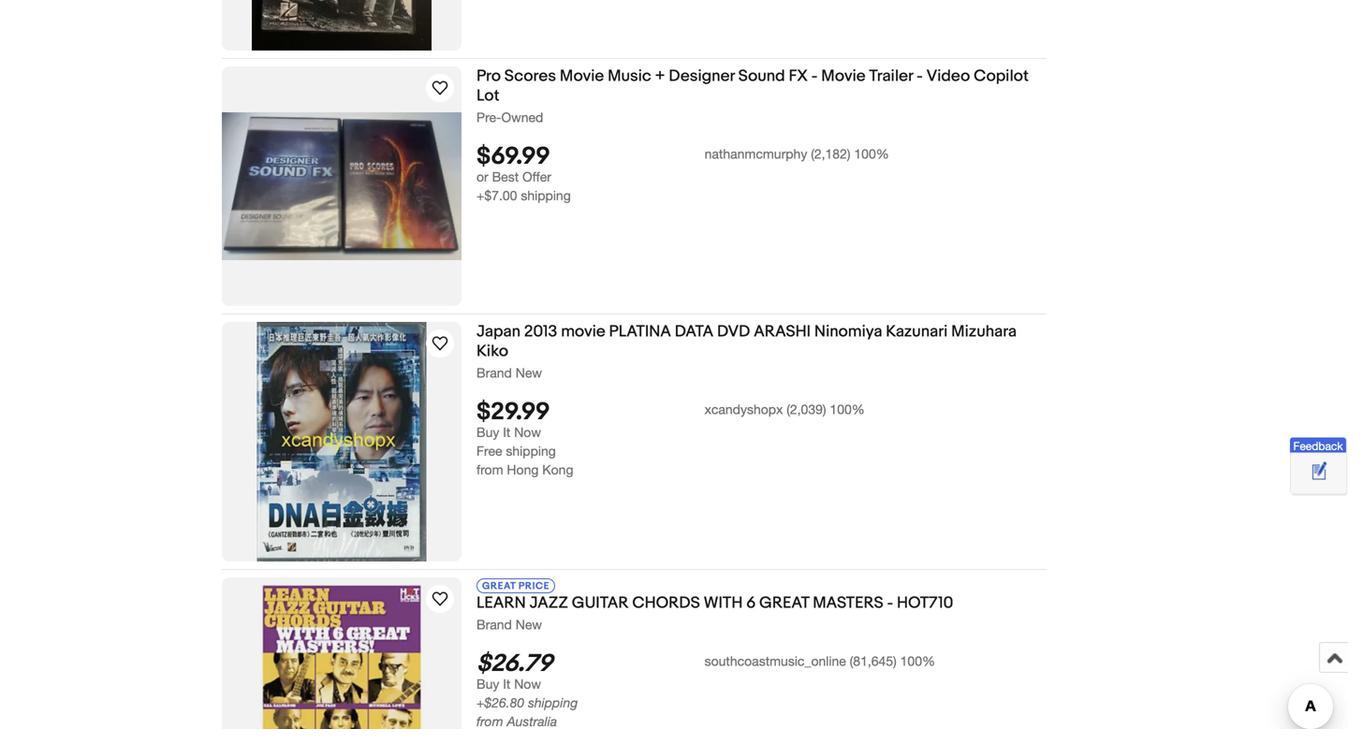 Task type: vqa. For each thing, say whether or not it's contained in the screenshot.
$29.99's 100%
yes



Task type: locate. For each thing, give the bounding box(es) containing it.
1 vertical spatial buy
[[477, 677, 499, 692]]

1 vertical spatial 100%
[[830, 402, 865, 417]]

0 vertical spatial great
[[482, 581, 516, 593]]

$69.99
[[477, 143, 550, 172]]

shipping up hong
[[506, 444, 556, 459]]

data
[[675, 322, 714, 342]]

- left the hot710
[[887, 594, 893, 613]]

0 horizontal spatial movie
[[560, 66, 604, 86]]

now
[[514, 425, 541, 440], [514, 677, 541, 692]]

shipping inside southcoastmusic_online (81,645) 100% buy it now +$26.80 shipping
[[528, 695, 578, 711]]

100% right (2,039) on the right of page
[[830, 402, 865, 417]]

watch learn jazz guitar chords with 6 great masters - hot710 image
[[429, 588, 451, 611]]

2 vertical spatial 100%
[[900, 654, 935, 669]]

-
[[812, 66, 818, 86], [917, 66, 923, 86], [887, 594, 893, 613]]

great
[[482, 581, 516, 593], [759, 594, 809, 613]]

it inside southcoastmusic_online (81,645) 100% buy it now +$26.80 shipping
[[503, 677, 511, 692]]

watch japan 2013 movie platina data dvd arashi ninomiya kazunari mizuhara kiko image
[[429, 332, 451, 355]]

shipping for $29.99
[[506, 444, 556, 459]]

movie
[[560, 66, 604, 86], [821, 66, 866, 86]]

japan 2013 movie platina data dvd arashi ninomiya kazunari mizuhara kiko brand new
[[477, 322, 1017, 381]]

2 now from the top
[[514, 677, 541, 692]]

pro scores movie music + designer sound fx - movie trailer - video copilot lot pre-owned
[[477, 66, 1029, 125]]

or
[[477, 169, 489, 185]]

1 vertical spatial now
[[514, 677, 541, 692]]

2 it from the top
[[503, 677, 511, 692]]

- inside great price learn jazz guitar chords with 6 great masters - hot710 brand new
[[887, 594, 893, 613]]

great up 'learn'
[[482, 581, 516, 593]]

100% right the (2,182)
[[854, 146, 889, 162]]

shipping inside the xcandyshopx (2,039) 100% buy it now free shipping from hong kong
[[506, 444, 556, 459]]

learn jazz guitar chords with 6 great masters - hot710 link
[[477, 594, 1047, 617]]

0 vertical spatial brand
[[477, 365, 512, 381]]

0 vertical spatial new
[[516, 365, 542, 381]]

0 vertical spatial buy
[[477, 425, 499, 440]]

100% right (81,645)
[[900, 654, 935, 669]]

+
[[655, 66, 665, 86]]

shipping right +$26.80
[[528, 695, 578, 711]]

it up +$26.80
[[503, 677, 511, 692]]

sound
[[738, 66, 785, 86]]

buy up +$26.80
[[477, 677, 499, 692]]

music
[[608, 66, 651, 86]]

new down jazz
[[516, 617, 542, 633]]

brand down kiko
[[477, 365, 512, 381]]

now inside southcoastmusic_online (81,645) 100% buy it now +$26.80 shipping
[[514, 677, 541, 692]]

it inside the xcandyshopx (2,039) 100% buy it now free shipping from hong kong
[[503, 425, 511, 440]]

southcoastmusic_online
[[705, 654, 846, 669]]

movie right fx
[[821, 66, 866, 86]]

pro scores movie music + designer sound fx - movie trailer - video copilot lot link
[[477, 66, 1047, 109]]

with
[[704, 594, 743, 613]]

100%
[[854, 146, 889, 162], [830, 402, 865, 417], [900, 654, 935, 669]]

pre-
[[477, 110, 501, 125]]

- left video
[[917, 66, 923, 86]]

pro scores movie music + designer sound fx - movie trailer - video copilot lot image
[[222, 112, 462, 260]]

brand down 'learn'
[[477, 617, 512, 633]]

it
[[503, 425, 511, 440], [503, 677, 511, 692]]

- right fx
[[812, 66, 818, 86]]

video
[[927, 66, 970, 86]]

new inside the japan 2013 movie platina data dvd arashi ninomiya kazunari mizuhara kiko brand new
[[516, 365, 542, 381]]

1 vertical spatial new
[[516, 617, 542, 633]]

1 new from the top
[[516, 365, 542, 381]]

100% inside the xcandyshopx (2,039) 100% buy it now free shipping from hong kong
[[830, 402, 865, 417]]

1 vertical spatial it
[[503, 677, 511, 692]]

new
[[516, 365, 542, 381], [516, 617, 542, 633]]

learn jazz guitar chords with 6 great masters - hot710 heading
[[477, 594, 954, 613]]

1 brand from the top
[[477, 365, 512, 381]]

price
[[519, 581, 550, 593]]

it up hong
[[503, 425, 511, 440]]

buy up free on the bottom of page
[[477, 425, 499, 440]]

100% inside southcoastmusic_online (81,645) 100% buy it now +$26.80 shipping
[[900, 654, 935, 669]]

0 vertical spatial it
[[503, 425, 511, 440]]

shipping inside nathanmcmurphy (2,182) 100% or best offer +$7.00 shipping
[[521, 188, 571, 203]]

2 brand from the top
[[477, 617, 512, 633]]

1 now from the top
[[514, 425, 541, 440]]

chords
[[632, 594, 700, 613]]

1 it from the top
[[503, 425, 511, 440]]

brand inside great price learn jazz guitar chords with 6 great masters - hot710 brand new
[[477, 617, 512, 633]]

shipping down the offer
[[521, 188, 571, 203]]

buy inside southcoastmusic_online (81,645) 100% buy it now +$26.80 shipping
[[477, 677, 499, 692]]

new inside great price learn jazz guitar chords with 6 great masters - hot710 brand new
[[516, 617, 542, 633]]

+$7.00
[[477, 188, 517, 203]]

1 vertical spatial brand
[[477, 617, 512, 633]]

now up hong
[[514, 425, 541, 440]]

it for $29.99
[[503, 425, 511, 440]]

1 horizontal spatial -
[[887, 594, 893, 613]]

1 vertical spatial great
[[759, 594, 809, 613]]

0 horizontal spatial -
[[812, 66, 818, 86]]

2 vertical spatial shipping
[[528, 695, 578, 711]]

1 buy from the top
[[477, 425, 499, 440]]

great right 6
[[759, 594, 809, 613]]

dvd
[[717, 322, 750, 342]]

shipping
[[521, 188, 571, 203], [506, 444, 556, 459], [528, 695, 578, 711]]

+$26.80
[[477, 695, 525, 711]]

1 vertical spatial shipping
[[506, 444, 556, 459]]

now inside the xcandyshopx (2,039) 100% buy it now free shipping from hong kong
[[514, 425, 541, 440]]

hong
[[507, 462, 539, 478]]

0 vertical spatial 100%
[[854, 146, 889, 162]]

0 vertical spatial shipping
[[521, 188, 571, 203]]

6
[[746, 594, 756, 613]]

0 vertical spatial now
[[514, 425, 541, 440]]

hot710
[[897, 594, 954, 613]]

2 new from the top
[[516, 617, 542, 633]]

movie
[[561, 322, 606, 342]]

buy
[[477, 425, 499, 440], [477, 677, 499, 692]]

100% inside nathanmcmurphy (2,182) 100% or best offer +$7.00 shipping
[[854, 146, 889, 162]]

2 buy from the top
[[477, 677, 499, 692]]

movie left the music
[[560, 66, 604, 86]]

new up $29.99
[[516, 365, 542, 381]]

guitar
[[572, 594, 629, 613]]

$29.99
[[477, 398, 550, 427]]

now up +$26.80
[[514, 677, 541, 692]]

jazz
[[530, 594, 568, 613]]

100% for $29.99
[[830, 402, 865, 417]]

buy for $29.99
[[477, 425, 499, 440]]

brand
[[477, 365, 512, 381], [477, 617, 512, 633]]

great price button
[[477, 578, 555, 594]]

kazunari
[[886, 322, 948, 342]]

1 horizontal spatial movie
[[821, 66, 866, 86]]

buy inside the xcandyshopx (2,039) 100% buy it now free shipping from hong kong
[[477, 425, 499, 440]]



Task type: describe. For each thing, give the bounding box(es) containing it.
(2,039)
[[787, 402, 826, 417]]

masters
[[813, 594, 884, 613]]

nathanmcmurphy
[[705, 146, 807, 162]]

xcandyshopx
[[705, 402, 783, 417]]

brand inside the japan 2013 movie platina data dvd arashi ninomiya kazunari mizuhara kiko brand new
[[477, 365, 512, 381]]

shipping for $26.79
[[528, 695, 578, 711]]

kong
[[542, 462, 574, 478]]

learn
[[477, 594, 526, 613]]

mizuhara
[[951, 322, 1017, 342]]

100% for $26.79
[[900, 654, 935, 669]]

nathanmcmurphy (2,182) 100% or best offer +$7.00 shipping
[[477, 146, 889, 203]]

platina
[[609, 322, 671, 342]]

(81,645)
[[850, 654, 897, 669]]

trailer
[[869, 66, 913, 86]]

1 movie from the left
[[560, 66, 604, 86]]

$26.79
[[477, 650, 553, 679]]

2013
[[524, 322, 557, 342]]

buy for $26.79
[[477, 677, 499, 692]]

arashi
[[754, 322, 811, 342]]

southcoastmusic_online (81,645) 100% buy it now +$26.80 shipping
[[477, 654, 935, 711]]

japan 2013 movie platina data dvd arashi ninomiya kazunari mizuhara kiko link
[[477, 322, 1047, 365]]

owned
[[501, 110, 543, 125]]

japan 2013 movie platina data dvd arashi ninomiya kazunari mizuhara kiko heading
[[477, 322, 1017, 361]]

xcandyshopx (2,039) 100% buy it now free shipping from hong kong
[[477, 402, 865, 478]]

fx
[[789, 66, 808, 86]]

(2,182)
[[811, 146, 851, 162]]

japan
[[477, 322, 521, 342]]

scores
[[505, 66, 556, 86]]

watch pro scores movie music + designer sound fx - movie trailer - video copilot lot image
[[429, 77, 451, 99]]

japan 2013 movie platina data dvd arashi ninomiya kazunari mizuhara kiko image
[[257, 322, 426, 562]]

2 movie from the left
[[821, 66, 866, 86]]

copilot
[[974, 66, 1029, 86]]

feedback
[[1294, 440, 1343, 453]]

ninomiya
[[815, 322, 883, 342]]

great price learn jazz guitar chords with 6 great masters - hot710 brand new
[[477, 581, 954, 633]]

best
[[492, 169, 519, 185]]

kiko
[[477, 342, 508, 361]]

2 horizontal spatial -
[[917, 66, 923, 86]]

pro scores movie music + designer sound fx - movie trailer - video copilot lot heading
[[477, 66, 1029, 106]]

lot
[[477, 86, 500, 106]]

learn jazz guitar chords with 6 great masters - hot710 image
[[222, 578, 462, 729]]

free
[[477, 444, 502, 459]]

it for $26.79
[[503, 677, 511, 692]]

now for $29.99
[[514, 425, 541, 440]]

0 horizontal spatial great
[[482, 581, 516, 593]]

designer
[[669, 66, 735, 86]]

1 horizontal spatial great
[[759, 594, 809, 613]]

pro
[[477, 66, 501, 86]]

offer
[[522, 169, 551, 185]]

from
[[477, 462, 503, 478]]

nirvana hal leonard guitar play-along vol. 11 dvd image
[[252, 0, 432, 51]]

now for $26.79
[[514, 677, 541, 692]]



